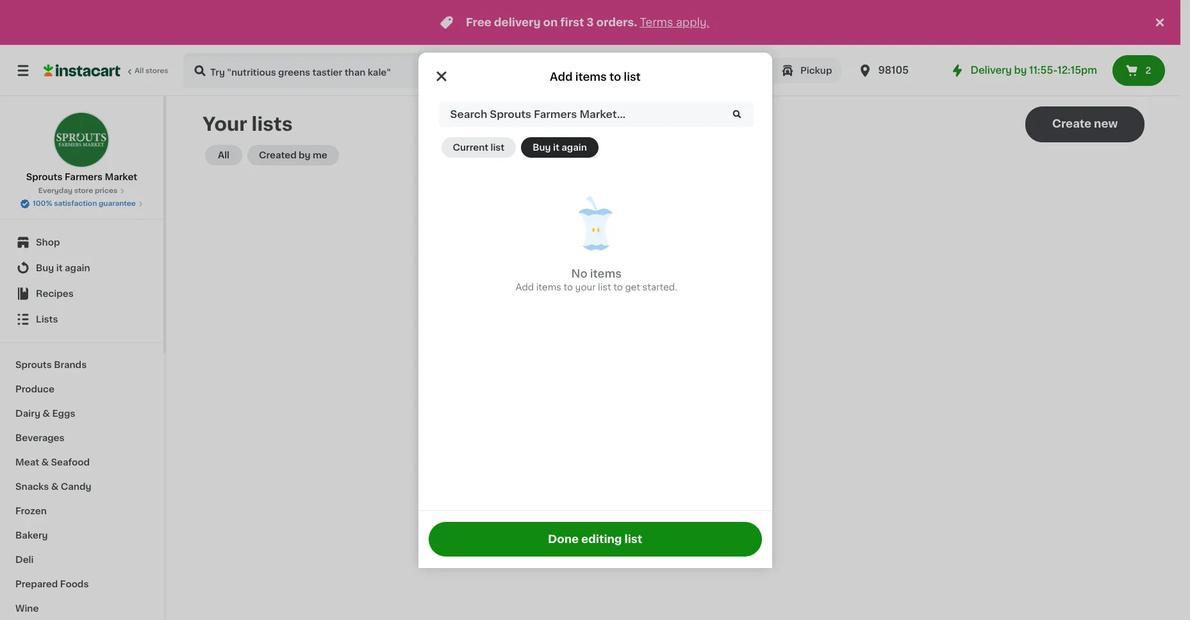 Task type: describe. For each thing, give the bounding box(es) containing it.
1 vertical spatial farmers
[[65, 173, 103, 182]]

editing
[[582, 534, 622, 545]]

orders.
[[597, 17, 638, 28]]

free
[[466, 17, 492, 28]]

sprouts brands link
[[8, 353, 156, 377]]

all stores link
[[44, 53, 169, 89]]

produce
[[15, 385, 54, 394]]

shop
[[36, 238, 60, 247]]

free delivery on first 3 orders. terms apply.
[[466, 17, 710, 28]]

deli link
[[8, 548, 156, 572]]

new
[[1095, 119, 1119, 129]]

delivery
[[494, 17, 541, 28]]

snacks
[[15, 482, 49, 491]]

it inside "link"
[[56, 264, 63, 273]]

meat & seafood link
[[8, 450, 156, 475]]

to left get
[[614, 282, 623, 291]]

farmers inside button
[[534, 109, 578, 119]]

buy it again link
[[8, 255, 156, 281]]

satisfaction
[[54, 200, 97, 207]]

meat & seafood
[[15, 458, 90, 467]]

dairy
[[15, 409, 40, 418]]

sprouts for sprouts brands
[[15, 360, 52, 369]]

all stores
[[135, 67, 168, 74]]

search sprouts farmers market...
[[451, 109, 626, 119]]

foods
[[60, 580, 89, 589]]

dairy & eggs link
[[8, 401, 156, 426]]

terms
[[640, 17, 674, 28]]

2 vertical spatial items
[[537, 282, 562, 291]]

your lists
[[203, 115, 293, 133]]

prepared foods
[[15, 580, 89, 589]]

your
[[203, 115, 247, 133]]

everyday store prices link
[[38, 186, 125, 196]]

candy
[[61, 482, 91, 491]]

created
[[259, 151, 297, 160]]

all for all stores
[[135, 67, 144, 74]]

frozen
[[15, 507, 47, 516]]

delivery
[[971, 65, 1013, 75]]

12:15pm
[[1058, 65, 1098, 75]]

pickup
[[801, 66, 833, 75]]

snacks & candy link
[[8, 475, 156, 499]]

sprouts farmers market
[[26, 173, 137, 182]]

pickup button
[[770, 58, 843, 83]]

guarantee
[[99, 200, 136, 207]]

lists
[[36, 315, 58, 324]]

shop link
[[8, 230, 156, 255]]

meat
[[15, 458, 39, 467]]

prepared foods link
[[8, 572, 156, 596]]

& for dairy
[[43, 409, 50, 418]]

list inside button
[[625, 534, 643, 545]]

buy inside "link"
[[36, 264, 54, 273]]

2
[[1146, 66, 1152, 75]]

items for add
[[576, 72, 607, 82]]

me
[[313, 151, 328, 160]]

brands
[[54, 360, 87, 369]]

market
[[105, 173, 137, 182]]

create new
[[1053, 119, 1119, 129]]

created by me button
[[248, 145, 339, 165]]

list_add_items dialog
[[418, 52, 773, 568]]

list up market... at the top of page
[[624, 72, 641, 82]]

current
[[453, 143, 489, 152]]

create
[[1053, 119, 1092, 129]]

deli
[[15, 555, 34, 564]]

beverages
[[15, 434, 65, 443]]

wine
[[15, 604, 39, 613]]

2 button
[[1113, 55, 1166, 86]]

to up market... at the top of page
[[610, 72, 622, 82]]

create new button
[[1026, 106, 1145, 142]]

again inside button
[[562, 143, 587, 152]]

current list button
[[442, 137, 516, 157]]

on
[[544, 17, 558, 28]]

search sprouts farmers market... button
[[439, 101, 755, 127]]

list inside button
[[491, 143, 505, 152]]

add inside no items add items to your list to get started.
[[516, 282, 534, 291]]

apply.
[[677, 17, 710, 28]]

100% satisfaction guarantee
[[33, 200, 136, 207]]

first
[[561, 17, 585, 28]]

done editing list button
[[429, 522, 762, 557]]

started.
[[643, 282, 678, 291]]



Task type: locate. For each thing, give the bounding box(es) containing it.
2 vertical spatial sprouts
[[15, 360, 52, 369]]

items left the your
[[537, 282, 562, 291]]

again down search sprouts farmers market... button
[[562, 143, 587, 152]]

seafood
[[51, 458, 90, 467]]

0 horizontal spatial farmers
[[65, 173, 103, 182]]

done
[[548, 534, 579, 545]]

bakery
[[15, 531, 48, 540]]

1 horizontal spatial by
[[1015, 65, 1028, 75]]

& for snacks
[[51, 482, 59, 491]]

farmers up store
[[65, 173, 103, 182]]

1 horizontal spatial farmers
[[534, 109, 578, 119]]

lists link
[[8, 307, 156, 332]]

1 vertical spatial items
[[591, 268, 622, 279]]

&
[[43, 409, 50, 418], [41, 458, 49, 467], [51, 482, 59, 491]]

1 horizontal spatial it
[[553, 143, 560, 152]]

add
[[550, 72, 573, 82], [516, 282, 534, 291]]

lists
[[252, 115, 293, 133]]

sprouts for sprouts farmers market
[[26, 173, 63, 182]]

0 vertical spatial add
[[550, 72, 573, 82]]

your
[[576, 282, 596, 291]]

sprouts inside sprouts brands link
[[15, 360, 52, 369]]

0 horizontal spatial all
[[135, 67, 144, 74]]

1 vertical spatial buy it again
[[36, 264, 90, 273]]

all left stores
[[135, 67, 144, 74]]

0 vertical spatial buy it again
[[533, 143, 587, 152]]

to left the your
[[564, 282, 573, 291]]

1 vertical spatial it
[[56, 264, 63, 273]]

store
[[74, 187, 93, 194]]

3
[[587, 17, 594, 28]]

delivery by 11:55-12:15pm link
[[951, 63, 1098, 78]]

no
[[572, 268, 588, 279]]

list right the your
[[598, 282, 612, 291]]

buy it again inside button
[[533, 143, 587, 152]]

again inside "link"
[[65, 264, 90, 273]]

1 horizontal spatial again
[[562, 143, 587, 152]]

0 horizontal spatial buy
[[36, 264, 54, 273]]

buy it again up recipes
[[36, 264, 90, 273]]

list
[[624, 72, 641, 82], [491, 143, 505, 152], [598, 282, 612, 291], [625, 534, 643, 545]]

& left candy
[[51, 482, 59, 491]]

sprouts
[[490, 109, 532, 119], [26, 173, 63, 182], [15, 360, 52, 369]]

terms apply. link
[[640, 17, 710, 28]]

0 horizontal spatial add
[[516, 282, 534, 291]]

sprouts brands
[[15, 360, 87, 369]]

1 vertical spatial again
[[65, 264, 90, 273]]

by for delivery
[[1015, 65, 1028, 75]]

items up the your
[[591, 268, 622, 279]]

0 horizontal spatial by
[[299, 151, 311, 160]]

11:55-
[[1030, 65, 1058, 75]]

buy
[[533, 143, 551, 152], [36, 264, 54, 273]]

0 vertical spatial farmers
[[534, 109, 578, 119]]

market...
[[580, 109, 626, 119]]

by left me
[[299, 151, 311, 160]]

current list
[[453, 143, 505, 152]]

add up the search sprouts farmers market...
[[550, 72, 573, 82]]

items up search sprouts farmers market... button
[[576, 72, 607, 82]]

buy it again inside "link"
[[36, 264, 90, 273]]

produce link
[[8, 377, 156, 401]]

again up recipes 'link'
[[65, 264, 90, 273]]

wine link
[[8, 596, 156, 620]]

everyday
[[38, 187, 73, 194]]

created by me
[[259, 151, 328, 160]]

recipes link
[[8, 281, 156, 307]]

1 vertical spatial buy
[[36, 264, 54, 273]]

1 horizontal spatial add
[[550, 72, 573, 82]]

by inside button
[[299, 151, 311, 160]]

frozen link
[[8, 499, 156, 523]]

2 vertical spatial &
[[51, 482, 59, 491]]

1 vertical spatial sprouts
[[26, 173, 63, 182]]

items for no
[[591, 268, 622, 279]]

prices
[[95, 187, 118, 194]]

instacart logo image
[[44, 63, 121, 78]]

to
[[610, 72, 622, 82], [564, 282, 573, 291], [614, 282, 623, 291]]

prepared
[[15, 580, 58, 589]]

1 horizontal spatial buy it again
[[533, 143, 587, 152]]

0 vertical spatial by
[[1015, 65, 1028, 75]]

all
[[135, 67, 144, 74], [218, 151, 230, 160]]

stores
[[146, 67, 168, 74]]

buy down the search sprouts farmers market...
[[533, 143, 551, 152]]

None search field
[[183, 53, 671, 89]]

search
[[451, 109, 488, 119]]

sprouts farmers market logo image
[[54, 112, 110, 168]]

& left eggs
[[43, 409, 50, 418]]

snacks & candy
[[15, 482, 91, 491]]

it
[[553, 143, 560, 152], [56, 264, 63, 273]]

1 horizontal spatial all
[[218, 151, 230, 160]]

all down your
[[218, 151, 230, 160]]

0 vertical spatial &
[[43, 409, 50, 418]]

list right current
[[491, 143, 505, 152]]

it inside button
[[553, 143, 560, 152]]

buy down shop at the top of the page
[[36, 264, 54, 273]]

list right editing
[[625, 534, 643, 545]]

sprouts up everyday
[[26, 173, 63, 182]]

everyday store prices
[[38, 187, 118, 194]]

eggs
[[52, 409, 75, 418]]

bakery link
[[8, 523, 156, 548]]

1 vertical spatial by
[[299, 151, 311, 160]]

sprouts up the produce
[[15, 360, 52, 369]]

0 vertical spatial items
[[576, 72, 607, 82]]

100% satisfaction guarantee button
[[20, 196, 144, 209]]

sprouts inside the sprouts farmers market link
[[26, 173, 63, 182]]

98105
[[879, 65, 909, 75]]

sprouts right search
[[490, 109, 532, 119]]

0 vertical spatial it
[[553, 143, 560, 152]]

again
[[562, 143, 587, 152], [65, 264, 90, 273]]

by for created
[[299, 151, 311, 160]]

0 vertical spatial buy
[[533, 143, 551, 152]]

by
[[1015, 65, 1028, 75], [299, 151, 311, 160]]

list inside no items add items to your list to get started.
[[598, 282, 612, 291]]

it down the search sprouts farmers market...
[[553, 143, 560, 152]]

items
[[576, 72, 607, 82], [591, 268, 622, 279], [537, 282, 562, 291]]

by left 11:55-
[[1015, 65, 1028, 75]]

1 vertical spatial add
[[516, 282, 534, 291]]

farmers up buy it again button
[[534, 109, 578, 119]]

no items add items to your list to get started.
[[516, 268, 678, 291]]

0 horizontal spatial it
[[56, 264, 63, 273]]

farmers
[[534, 109, 578, 119], [65, 173, 103, 182]]

buy inside button
[[533, 143, 551, 152]]

add items to list
[[550, 72, 641, 82]]

all button
[[205, 145, 242, 165]]

recipes
[[36, 289, 74, 298]]

& right meat
[[41, 458, 49, 467]]

sprouts farmers market link
[[26, 112, 137, 183]]

get
[[626, 282, 641, 291]]

0 vertical spatial all
[[135, 67, 144, 74]]

0 horizontal spatial buy it again
[[36, 264, 90, 273]]

done editing list
[[548, 534, 643, 545]]

0 vertical spatial sprouts
[[490, 109, 532, 119]]

buy it again button
[[522, 137, 599, 157]]

0 vertical spatial again
[[562, 143, 587, 152]]

limited time offer region
[[0, 0, 1153, 45]]

0 horizontal spatial again
[[65, 264, 90, 273]]

all for all
[[218, 151, 230, 160]]

& for meat
[[41, 458, 49, 467]]

dairy & eggs
[[15, 409, 75, 418]]

beverages link
[[8, 426, 156, 450]]

1 vertical spatial all
[[218, 151, 230, 160]]

all inside button
[[218, 151, 230, 160]]

sprouts inside search sprouts farmers market... button
[[490, 109, 532, 119]]

100%
[[33, 200, 52, 207]]

1 vertical spatial &
[[41, 458, 49, 467]]

1 horizontal spatial buy
[[533, 143, 551, 152]]

buy it again
[[533, 143, 587, 152], [36, 264, 90, 273]]

add left the your
[[516, 282, 534, 291]]

buy it again down the search sprouts farmers market...
[[533, 143, 587, 152]]

it up recipes
[[56, 264, 63, 273]]

98105 button
[[858, 53, 935, 89]]

delivery by 11:55-12:15pm
[[971, 65, 1098, 75]]



Task type: vqa. For each thing, say whether or not it's contained in the screenshot.
the top verification
no



